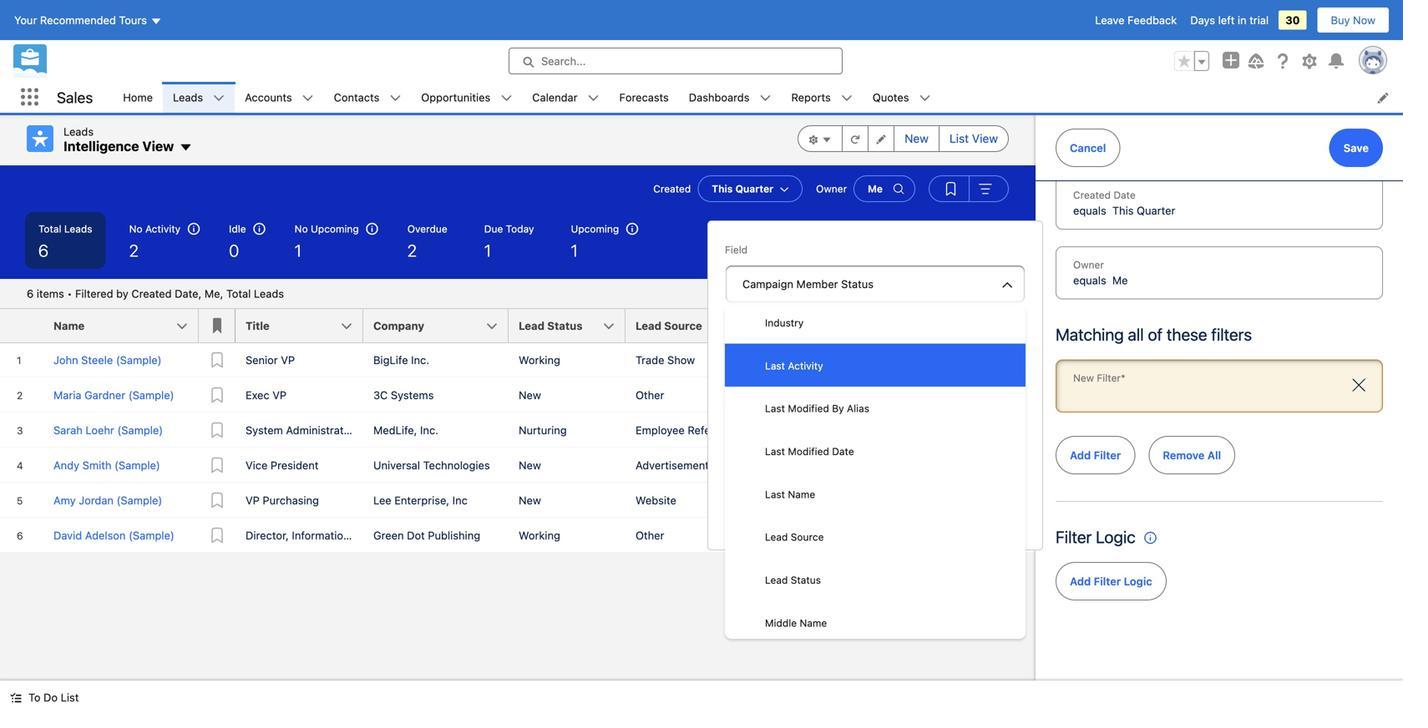 Task type: locate. For each thing, give the bounding box(es) containing it.
date down by on the bottom of the page
[[832, 446, 854, 457]]

2 vertical spatial activity
[[788, 360, 823, 372]]

company
[[373, 320, 424, 332]]

middle name
[[765, 617, 827, 629]]

2 vertical spatial name
[[800, 617, 827, 629]]

1 down no upcoming
[[295, 241, 302, 260]]

new down nurturing
[[519, 459, 541, 472]]

no right idle
[[295, 223, 308, 235]]

0 vertical spatial add
[[1070, 449, 1091, 462]]

equals down cancel
[[1074, 204, 1107, 217]]

inc
[[453, 494, 468, 507]]

all
[[1208, 449, 1222, 462]]

3/21/2024
[[780, 494, 831, 507]]

inc. for medlife, inc.
[[420, 424, 439, 437]]

1 horizontal spatial 2
[[407, 241, 417, 260]]

alias
[[847, 403, 870, 415]]

1 2 from the left
[[129, 241, 139, 260]]

referral
[[688, 424, 728, 437]]

overdue 2
[[407, 223, 448, 260]]

2 vertical spatial status
[[791, 574, 821, 586]]

system
[[246, 424, 283, 437]]

2 down overdue at the left top
[[407, 241, 417, 260]]

text default image left calendar
[[501, 92, 512, 104]]

text default image down leads link
[[179, 141, 192, 154]]

1 horizontal spatial owner
[[1074, 259, 1105, 271]]

leave
[[1096, 14, 1125, 26]]

to do list
[[28, 691, 79, 704]]

0 vertical spatial source
[[664, 320, 702, 332]]

cell for advertisement
[[911, 448, 994, 483]]

1 vertical spatial group
[[798, 125, 1009, 152]]

text default image left 'accounts' link
[[213, 92, 225, 104]]

2 horizontal spatial created
[[1074, 189, 1111, 201]]

trade show
[[636, 354, 695, 366]]

view down home on the left of page
[[142, 138, 174, 154]]

1 vertical spatial inc.
[[420, 424, 439, 437]]

6
[[38, 241, 48, 260], [27, 287, 34, 300]]

new for advertisement
[[519, 459, 541, 472]]

1 horizontal spatial lead status
[[765, 574, 821, 586]]

0 horizontal spatial total
[[38, 223, 61, 235]]

inc. right the medlife,
[[420, 424, 439, 437]]

1 other from the top
[[636, 389, 665, 401]]

0 horizontal spatial quarter
[[736, 183, 774, 195]]

0 horizontal spatial 2
[[129, 241, 139, 260]]

1 horizontal spatial view
[[972, 132, 998, 145]]

1 horizontal spatial text default image
[[588, 92, 600, 104]]

1 vertical spatial vp
[[273, 389, 287, 401]]

reports
[[792, 91, 831, 104]]

0 vertical spatial list
[[950, 132, 969, 145]]

vp right senior
[[281, 354, 295, 366]]

status
[[841, 278, 874, 290], [548, 320, 583, 332], [791, 574, 821, 586]]

text default image inside 'dashboards' list item
[[760, 92, 772, 104]]

source inside button
[[664, 320, 702, 332]]

owner inside owner equals me
[[1074, 259, 1105, 271]]

lead source column header
[[626, 309, 769, 343]]

medlife, inc.
[[373, 424, 439, 437]]

text default image right reports
[[841, 92, 853, 104]]

text default image inside reports list item
[[841, 92, 853, 104]]

modified left by on the bottom of the page
[[788, 403, 830, 415]]

1 horizontal spatial no
[[295, 223, 308, 235]]

1 horizontal spatial 1
[[484, 241, 491, 260]]

total leads 6
[[38, 223, 92, 260]]

1 vertical spatial add
[[1070, 575, 1091, 588]]

0 vertical spatial last activity
[[780, 320, 847, 332]]

lead source inside button
[[636, 320, 702, 332]]

employee
[[636, 424, 685, 437]]

lead up middle
[[765, 574, 788, 586]]

total right me,
[[226, 287, 251, 300]]

universal
[[373, 459, 420, 472]]

cell for other
[[911, 518, 994, 553]]

date down cancel button
[[1114, 189, 1136, 201]]

created
[[654, 183, 691, 195], [1074, 189, 1111, 201], [132, 287, 172, 300]]

2 horizontal spatial text default image
[[760, 92, 772, 104]]

date,
[[175, 287, 202, 300]]

0 inside key performance indicators group
[[229, 241, 239, 260]]

1 horizontal spatial list
[[950, 132, 969, 145]]

accounts link
[[235, 82, 302, 113]]

6 left items
[[27, 287, 34, 300]]

0 horizontal spatial owner
[[816, 183, 847, 195]]

1 horizontal spatial status
[[791, 574, 821, 586]]

1 vertical spatial status
[[548, 320, 583, 332]]

no upcoming
[[295, 223, 359, 235]]

0 horizontal spatial lead status
[[519, 320, 583, 332]]

0 inside popup button
[[743, 454, 750, 467]]

action image
[[994, 309, 1036, 343]]

equals up matching
[[1074, 274, 1107, 287]]

1 horizontal spatial date
[[1114, 189, 1136, 201]]

filter down filter logic
[[1094, 575, 1121, 588]]

new down the quotes list item
[[905, 132, 929, 145]]

filter
[[1097, 372, 1121, 384], [1094, 449, 1121, 462], [1056, 527, 1092, 547], [1094, 575, 1121, 588]]

3 1 from the left
[[571, 241, 578, 260]]

name down •
[[53, 320, 85, 332]]

0 vertical spatial vp
[[281, 354, 295, 366]]

0 horizontal spatial this
[[712, 183, 733, 195]]

2 no from the left
[[295, 223, 308, 235]]

0 vertical spatial owner
[[816, 183, 847, 195]]

text default image for reports
[[841, 92, 853, 104]]

lead status
[[519, 320, 583, 332], [765, 574, 821, 586]]

group down list view button
[[929, 175, 1009, 202]]

other down trade
[[636, 389, 665, 401]]

new inside button
[[905, 132, 929, 145]]

name button
[[43, 309, 199, 343]]

last activity up the 12/28/2024
[[780, 320, 847, 332]]

0 vertical spatial equals
[[1074, 204, 1107, 217]]

list right new button
[[950, 132, 969, 145]]

name inside button
[[53, 320, 85, 332]]

left
[[1219, 14, 1235, 26]]

0 horizontal spatial source
[[664, 320, 702, 332]]

modified down the last modified by alias
[[788, 446, 830, 457]]

last inside button
[[780, 320, 803, 332]]

text default image for dashboards
[[760, 92, 772, 104]]

list view button
[[939, 125, 1009, 152]]

2 horizontal spatial 1
[[571, 241, 578, 260]]

your recommended tours button
[[13, 7, 163, 33]]

list right do
[[61, 691, 79, 704]]

logic
[[1096, 527, 1136, 547], [1124, 575, 1153, 588]]

0 horizontal spatial upcoming
[[311, 223, 359, 235]]

lead source up trade show
[[636, 320, 702, 332]]

group
[[1175, 51, 1210, 71], [798, 125, 1009, 152], [929, 175, 1009, 202]]

working for other
[[519, 529, 560, 542]]

lead up trade
[[636, 320, 662, 332]]

cancel button
[[1056, 129, 1121, 167]]

vp right exec
[[273, 389, 287, 401]]

last
[[780, 320, 803, 332], [765, 360, 785, 372], [765, 403, 785, 415], [765, 446, 785, 457], [765, 489, 785, 500]]

key performance indicators group
[[0, 212, 1036, 279]]

1 vertical spatial list
[[61, 691, 79, 704]]

2 add from the top
[[1070, 575, 1091, 588]]

title column header
[[236, 309, 373, 343]]

1 vertical spatial 6
[[27, 287, 34, 300]]

view
[[972, 132, 998, 145], [142, 138, 174, 154]]

contacts list item
[[324, 82, 411, 113]]

1 horizontal spatial 0
[[743, 454, 750, 467]]

add for add filter
[[1070, 449, 1091, 462]]

2 vertical spatial group
[[929, 175, 1009, 202]]

total up items
[[38, 223, 61, 235]]

owner left the me button
[[816, 183, 847, 195]]

buy now
[[1331, 14, 1376, 26]]

title button
[[236, 309, 363, 343]]

1 vertical spatial other
[[636, 529, 665, 542]]

text default image right calendar
[[588, 92, 600, 104]]

1 vertical spatial working
[[519, 529, 560, 542]]

leads up "intelligence"
[[63, 125, 94, 138]]

contacts link
[[324, 82, 390, 113]]

vp down vice
[[246, 494, 260, 507]]

new right inc
[[519, 494, 541, 507]]

0 vertical spatial activity
[[145, 223, 181, 235]]

add inside "add filter logic" button
[[1070, 575, 1091, 588]]

1 modified from the top
[[788, 403, 830, 415]]

group containing new
[[798, 125, 1009, 152]]

add filter logic
[[1070, 575, 1153, 588]]

Field button
[[725, 265, 1026, 303]]

0 vertical spatial name
[[53, 320, 85, 332]]

quotes list item
[[863, 82, 941, 113]]

text default image inside accounts list item
[[302, 92, 314, 104]]

1 working from the top
[[519, 354, 560, 366]]

1 inside "due today 1"
[[484, 241, 491, 260]]

created for created
[[654, 183, 691, 195]]

no for 1
[[295, 223, 308, 235]]

0 vertical spatial date
[[1114, 189, 1136, 201]]

0 vertical spatial total
[[38, 223, 61, 235]]

1 vertical spatial 0
[[743, 454, 750, 467]]

group down the quotes list item
[[798, 125, 1009, 152]]

0 options selected button
[[725, 441, 1026, 478]]

name down 0 options selected on the bottom
[[788, 489, 816, 500]]

0 vertical spatial other
[[636, 389, 665, 401]]

inc. right "biglife"
[[411, 354, 430, 366]]

*
[[1121, 372, 1126, 384]]

vice president
[[246, 459, 319, 472]]

new up nurturing
[[519, 389, 541, 401]]

name for middle
[[800, 617, 827, 629]]

this up the field
[[712, 183, 733, 195]]

1 vertical spatial logic
[[1124, 575, 1153, 588]]

leads
[[173, 91, 203, 104], [63, 125, 94, 138], [64, 223, 92, 235], [254, 287, 284, 300]]

1 vertical spatial date
[[832, 446, 854, 457]]

0 vertical spatial modified
[[788, 403, 830, 415]]

0 vertical spatial lead status
[[519, 320, 583, 332]]

row number column header
[[0, 309, 43, 343]]

name right middle
[[800, 617, 827, 629]]

activity inside field list box
[[788, 360, 823, 372]]

2 equals from the top
[[1074, 274, 1107, 287]]

1 vertical spatial equals
[[1074, 274, 1107, 287]]

text default image inside contacts list item
[[390, 92, 401, 104]]

1 1 from the left
[[295, 241, 302, 260]]

2 horizontal spatial status
[[841, 278, 874, 290]]

group for leads
[[798, 125, 1009, 152]]

0 horizontal spatial view
[[142, 138, 174, 154]]

1 horizontal spatial created
[[654, 183, 691, 195]]

1 vertical spatial activity
[[805, 320, 847, 332]]

text default image inside to do list 'button'
[[10, 692, 22, 704]]

0 horizontal spatial lead source
[[636, 320, 702, 332]]

1 add from the top
[[1070, 449, 1091, 462]]

0 vertical spatial lead source
[[636, 320, 702, 332]]

website
[[636, 494, 677, 507]]

1 vertical spatial name
[[788, 489, 816, 500]]

technology
[[353, 529, 411, 542]]

view right new button
[[972, 132, 998, 145]]

0 horizontal spatial date
[[832, 446, 854, 457]]

0 for 0 options selected
[[743, 454, 750, 467]]

leads up title
[[254, 287, 284, 300]]

1 horizontal spatial lead source
[[765, 532, 824, 543]]

quotes
[[873, 91, 909, 104]]

last up options
[[765, 403, 785, 415]]

filter down matching
[[1097, 372, 1121, 384]]

new
[[905, 132, 929, 145], [1074, 372, 1095, 384], [519, 389, 541, 401], [519, 459, 541, 472], [519, 494, 541, 507]]

2 working from the top
[[519, 529, 560, 542]]

1 right "due today 1"
[[571, 241, 578, 260]]

2 modified from the top
[[788, 446, 830, 457]]

created down cancel
[[1074, 189, 1111, 201]]

cell
[[911, 343, 994, 378], [769, 413, 911, 448], [911, 413, 994, 448], [769, 448, 911, 483], [911, 448, 994, 483], [911, 483, 994, 518], [911, 518, 994, 553]]

1 horizontal spatial source
[[791, 532, 824, 543]]

1 horizontal spatial quarter
[[1137, 204, 1176, 217]]

add down filter logic
[[1070, 575, 1091, 588]]

0 down idle
[[229, 241, 239, 260]]

1 equals from the top
[[1074, 204, 1107, 217]]

last activity column header
[[769, 309, 911, 343]]

1 vertical spatial owner
[[1074, 259, 1105, 271]]

0 horizontal spatial text default image
[[179, 141, 192, 154]]

view inside button
[[972, 132, 998, 145]]

lead inside button
[[636, 320, 662, 332]]

do
[[44, 691, 58, 704]]

field list box
[[725, 301, 1026, 644]]

lead down key performance indicators group
[[519, 320, 545, 332]]

0 vertical spatial me
[[868, 183, 883, 195]]

vp purchasing
[[246, 494, 319, 507]]

lead inside button
[[519, 320, 545, 332]]

created date equals this quarter
[[1074, 189, 1176, 217]]

logic up "add filter logic" button
[[1096, 527, 1136, 547]]

0 horizontal spatial no
[[129, 223, 143, 235]]

source up show
[[664, 320, 702, 332]]

me,
[[205, 287, 223, 300]]

lead down last name
[[765, 532, 788, 543]]

created inside created date equals this quarter
[[1074, 189, 1111, 201]]

2 vertical spatial vp
[[246, 494, 260, 507]]

1 vertical spatial lead source
[[765, 532, 824, 543]]

working for trade show
[[519, 354, 560, 366]]

0 vertical spatial working
[[519, 354, 560, 366]]

grid
[[0, 309, 1036, 554]]

0
[[229, 241, 239, 260], [743, 454, 750, 467]]

text default image left reports
[[760, 92, 772, 104]]

modified for by
[[788, 403, 830, 415]]

filter left remove
[[1094, 449, 1121, 462]]

new for website
[[519, 494, 541, 507]]

your recommended tours
[[14, 14, 147, 26]]

1 vertical spatial this
[[1113, 204, 1134, 217]]

0 horizontal spatial 1
[[295, 241, 302, 260]]

3/25/2024
[[780, 529, 832, 542]]

1 no from the left
[[129, 223, 143, 235]]

source down 3/21/2024
[[791, 532, 824, 543]]

1 vertical spatial last activity
[[765, 360, 823, 372]]

today
[[506, 223, 534, 235]]

text default image right quotes
[[919, 92, 931, 104]]

0 left options
[[743, 454, 750, 467]]

save
[[1344, 142, 1369, 154]]

me button
[[854, 175, 916, 202]]

owner up matching
[[1074, 259, 1105, 271]]

activity
[[145, 223, 181, 235], [805, 320, 847, 332], [788, 360, 823, 372]]

last activity down industry
[[765, 360, 823, 372]]

created left this quarter in the top of the page
[[654, 183, 691, 195]]

2 2 from the left
[[407, 241, 417, 260]]

text default image
[[213, 92, 225, 104], [302, 92, 314, 104], [390, 92, 401, 104], [501, 92, 512, 104], [841, 92, 853, 104], [919, 92, 931, 104], [10, 692, 22, 704]]

last activity inside last activity button
[[780, 320, 847, 332]]

1 horizontal spatial this
[[1113, 204, 1134, 217]]

2 1 from the left
[[484, 241, 491, 260]]

0 horizontal spatial me
[[868, 183, 883, 195]]

inc.
[[411, 354, 430, 366], [420, 424, 439, 437]]

dot
[[407, 529, 425, 542]]

add inside add filter button
[[1070, 449, 1091, 462]]

1 vertical spatial source
[[791, 532, 824, 543]]

this quarter button
[[698, 175, 803, 202]]

0 vertical spatial 6
[[38, 241, 48, 260]]

0 horizontal spatial 0
[[229, 241, 239, 260]]

text default image right 'contacts' at top
[[390, 92, 401, 104]]

this up owner equals me
[[1113, 204, 1134, 217]]

1 vertical spatial total
[[226, 287, 251, 300]]

tours
[[119, 14, 147, 26]]

other for working
[[636, 529, 665, 542]]

upcoming
[[311, 223, 359, 235], [571, 223, 619, 235]]

0 vertical spatial group
[[1175, 51, 1210, 71]]

text default image inside leads list item
[[213, 92, 225, 104]]

1 vertical spatial quarter
[[1137, 204, 1176, 217]]

0 vertical spatial quarter
[[736, 183, 774, 195]]

technologies
[[423, 459, 490, 472]]

0 vertical spatial inc.
[[411, 354, 430, 366]]

1 vertical spatial me
[[1113, 274, 1128, 287]]

status inside field list box
[[791, 574, 821, 586]]

view for list view
[[972, 132, 998, 145]]

this inside created date equals this quarter
[[1113, 204, 1134, 217]]

1 horizontal spatial me
[[1113, 274, 1128, 287]]

text default image inside "calendar" list item
[[588, 92, 600, 104]]

no
[[129, 223, 143, 235], [295, 223, 308, 235]]

0 vertical spatial status
[[841, 278, 874, 290]]

6 up items
[[38, 241, 48, 260]]

1 horizontal spatial 6
[[38, 241, 48, 260]]

1 down due
[[484, 241, 491, 260]]

last activity
[[780, 320, 847, 332], [765, 360, 823, 372]]

last activity inside field list box
[[765, 360, 823, 372]]

activity up 6 items • filtered by created date, me, total leads status
[[145, 223, 181, 235]]

0 vertical spatial logic
[[1096, 527, 1136, 547]]

quotes link
[[863, 82, 919, 113]]

text default image inside "opportunities" list item
[[501, 92, 512, 104]]

administrator
[[286, 424, 354, 437]]

text default image left to
[[10, 692, 22, 704]]

text default image right accounts
[[302, 92, 314, 104]]

add down new filter *
[[1070, 449, 1091, 462]]

2 other from the top
[[636, 529, 665, 542]]

6 inside total leads 6
[[38, 241, 48, 260]]

leads up •
[[64, 223, 92, 235]]

owner equals me
[[1074, 259, 1128, 287]]

last up the 12/28/2024
[[780, 320, 803, 332]]

purchasing
[[263, 494, 319, 507]]

employee referral
[[636, 424, 728, 437]]

1 horizontal spatial upcoming
[[571, 223, 619, 235]]

1 vertical spatial lead status
[[765, 574, 821, 586]]

matching
[[1056, 325, 1124, 344]]

group down days
[[1175, 51, 1210, 71]]

row number image
[[0, 309, 43, 343]]

activity up the last modified by alias
[[788, 360, 823, 372]]

leads list item
[[163, 82, 235, 113]]

activity inside last activity button
[[805, 320, 847, 332]]

1 vertical spatial modified
[[788, 446, 830, 457]]

title
[[246, 320, 270, 332]]

lead source down 3/21/2024
[[765, 532, 824, 543]]

list
[[113, 82, 1404, 113]]

leads inside total leads 6
[[64, 223, 92, 235]]

1 for upcoming
[[571, 241, 578, 260]]

exec vp
[[246, 389, 287, 401]]

created right by
[[132, 287, 172, 300]]

no up 6 items • filtered by created date, me, total leads status
[[129, 223, 143, 235]]

date
[[1114, 189, 1136, 201], [832, 446, 854, 457]]

calendar
[[532, 91, 578, 104]]

6 items • filtered by created date, me, total leads
[[27, 287, 284, 300]]

these
[[1167, 325, 1208, 344]]

leads right home on the left of page
[[173, 91, 203, 104]]

2 down no activity
[[129, 241, 139, 260]]

text default image inside the quotes list item
[[919, 92, 931, 104]]

0 vertical spatial this
[[712, 183, 733, 195]]

options
[[753, 454, 790, 467]]

logic down filter logic
[[1124, 575, 1153, 588]]

0 vertical spatial 0
[[229, 241, 239, 260]]

text default image
[[588, 92, 600, 104], [760, 92, 772, 104], [179, 141, 192, 154]]

trial
[[1250, 14, 1269, 26]]

0 horizontal spatial status
[[548, 320, 583, 332]]

0 horizontal spatial list
[[61, 691, 79, 704]]

other down website
[[636, 529, 665, 542]]

working
[[519, 354, 560, 366], [519, 529, 560, 542]]

text default image for leads
[[213, 92, 225, 104]]

activity up the 12/28/2024
[[805, 320, 847, 332]]



Task type: vqa. For each thing, say whether or not it's contained in the screenshot.
the Build to the right
no



Task type: describe. For each thing, give the bounding box(es) containing it.
date inside created date equals this quarter
[[1114, 189, 1136, 201]]

by
[[116, 287, 129, 300]]

systems
[[391, 389, 434, 401]]

text default image for calendar
[[588, 92, 600, 104]]

me inside owner equals me
[[1113, 274, 1128, 287]]

last left selected
[[765, 446, 785, 457]]

campaign
[[743, 278, 794, 290]]

to
[[28, 691, 41, 704]]

filter logic
[[1056, 527, 1136, 547]]

0 options selected
[[743, 454, 836, 467]]

30
[[1286, 14, 1300, 26]]

1 upcoming from the left
[[311, 223, 359, 235]]

grid containing name
[[0, 309, 1036, 554]]

green
[[373, 529, 404, 542]]

equals inside owner equals me
[[1074, 274, 1107, 287]]

buy
[[1331, 14, 1351, 26]]

date inside field list box
[[832, 446, 854, 457]]

selected
[[793, 454, 836, 467]]

text default image for contacts
[[390, 92, 401, 104]]

total inside total leads 6
[[38, 223, 61, 235]]

owner for owner
[[816, 183, 847, 195]]

new for other
[[519, 389, 541, 401]]

senior vp
[[246, 354, 295, 366]]

lead status inside button
[[519, 320, 583, 332]]

dashboards
[[689, 91, 750, 104]]

list inside list view button
[[950, 132, 969, 145]]

advertisement
[[636, 459, 709, 472]]

group for owner
[[929, 175, 1009, 202]]

lead source button
[[626, 309, 769, 343]]

senior
[[246, 354, 278, 366]]

0 for 0
[[229, 241, 239, 260]]

information
[[292, 529, 350, 542]]

text default image for opportunities
[[501, 92, 512, 104]]

director, information technology
[[246, 529, 411, 542]]

days
[[1191, 14, 1216, 26]]

equals inside created date equals this quarter
[[1074, 204, 1107, 217]]

1 for no upcoming
[[295, 241, 302, 260]]

source inside field list box
[[791, 532, 824, 543]]

to do list button
[[0, 681, 89, 714]]

remove all
[[1163, 449, 1222, 462]]

2 inside the overdue 2
[[407, 241, 417, 260]]

opportunities list item
[[411, 82, 522, 113]]

middle
[[765, 617, 797, 629]]

leads inside list item
[[173, 91, 203, 104]]

sales
[[57, 88, 93, 106]]

view for intelligence view
[[142, 138, 174, 154]]

new button
[[894, 125, 940, 152]]

publishing
[[428, 529, 480, 542]]

important column header
[[199, 309, 236, 343]]

cell for website
[[911, 483, 994, 518]]

created for created date equals this quarter
[[1074, 189, 1111, 201]]

•
[[67, 287, 72, 300]]

0 horizontal spatial created
[[132, 287, 172, 300]]

lead status inside field list box
[[765, 574, 821, 586]]

new filter *
[[1074, 372, 1126, 384]]

recommended
[[40, 14, 116, 26]]

lee
[[373, 494, 392, 507]]

6 items • filtered by created date, me, total leads status
[[27, 287, 284, 300]]

1 horizontal spatial total
[[226, 287, 251, 300]]

add for add filter logic
[[1070, 575, 1091, 588]]

add filter logic button
[[1056, 562, 1167, 601]]

home link
[[113, 82, 163, 113]]

member
[[797, 278, 838, 290]]

lead status column header
[[509, 309, 636, 343]]

president
[[271, 459, 319, 472]]

contacts
[[334, 91, 380, 104]]

logic inside button
[[1124, 575, 1153, 588]]

cancel
[[1070, 142, 1107, 154]]

biglife inc.
[[373, 354, 430, 366]]

in
[[1238, 14, 1247, 26]]

3c
[[373, 389, 388, 401]]

lee enterprise, inc
[[373, 494, 468, 507]]

reports list item
[[782, 82, 863, 113]]

home
[[123, 91, 153, 104]]

modified for date
[[788, 446, 830, 457]]

last activity button
[[769, 309, 911, 343]]

your
[[14, 14, 37, 26]]

this inside button
[[712, 183, 733, 195]]

me inside button
[[868, 183, 883, 195]]

name for last
[[788, 489, 816, 500]]

intelligence view
[[63, 138, 174, 154]]

company column header
[[363, 309, 519, 343]]

last down options
[[765, 489, 785, 500]]

filter up "add filter logic" button
[[1056, 527, 1092, 547]]

last down the operator
[[765, 360, 785, 372]]

text default image for quotes
[[919, 92, 931, 104]]

opportunities
[[421, 91, 491, 104]]

quarter inside created date equals this quarter
[[1137, 204, 1176, 217]]

actions column header
[[911, 309, 994, 343]]

now
[[1354, 14, 1376, 26]]

inc. for biglife inc.
[[411, 354, 430, 366]]

operator
[[725, 336, 767, 348]]

dashboards list item
[[679, 82, 782, 113]]

quarter inside button
[[736, 183, 774, 195]]

other for new
[[636, 389, 665, 401]]

owner for owner equals me
[[1074, 259, 1105, 271]]

vp for exec vp
[[273, 389, 287, 401]]

list inside to do list 'button'
[[61, 691, 79, 704]]

filtered
[[75, 287, 113, 300]]

this quarter
[[712, 183, 774, 195]]

director,
[[246, 529, 289, 542]]

2 upcoming from the left
[[571, 223, 619, 235]]

vice
[[246, 459, 268, 472]]

activity inside key performance indicators group
[[145, 223, 181, 235]]

add filter
[[1070, 449, 1121, 462]]

filter for add filter logic
[[1094, 575, 1121, 588]]

save button
[[1330, 129, 1384, 167]]

calendar list item
[[522, 82, 610, 113]]

lead source inside field list box
[[765, 532, 824, 543]]

due today 1
[[484, 223, 534, 260]]

value
[[725, 422, 753, 434]]

new left *
[[1074, 372, 1095, 384]]

field
[[725, 244, 748, 256]]

leave feedback
[[1096, 14, 1177, 26]]

dashboards link
[[679, 82, 760, 113]]

forecasts link
[[610, 82, 679, 113]]

name column header
[[43, 309, 209, 343]]

text default image for accounts
[[302, 92, 314, 104]]

due
[[484, 223, 503, 235]]

filter for add filter
[[1094, 449, 1121, 462]]

remove all button
[[1149, 436, 1236, 475]]

cell for employee referral
[[911, 413, 994, 448]]

last name
[[765, 489, 816, 500]]

no activity
[[129, 223, 181, 235]]

leave feedback link
[[1096, 14, 1177, 26]]

list view
[[950, 132, 998, 145]]

industry
[[765, 317, 804, 329]]

vp for senior vp
[[281, 354, 295, 366]]

accounts list item
[[235, 82, 324, 113]]

enterprise,
[[395, 494, 450, 507]]

action column header
[[994, 309, 1036, 343]]

cell for trade show
[[911, 343, 994, 378]]

no for 2
[[129, 223, 143, 235]]

universal technologies
[[373, 459, 490, 472]]

filter for new filter *
[[1097, 372, 1121, 384]]

calendar link
[[522, 82, 588, 113]]

search...
[[541, 55, 586, 67]]

list containing home
[[113, 82, 1404, 113]]

reports link
[[782, 82, 841, 113]]

system administrator
[[246, 424, 354, 437]]

status inside column header
[[548, 320, 583, 332]]

0 horizontal spatial 6
[[27, 287, 34, 300]]

campaign member status
[[743, 278, 874, 290]]



